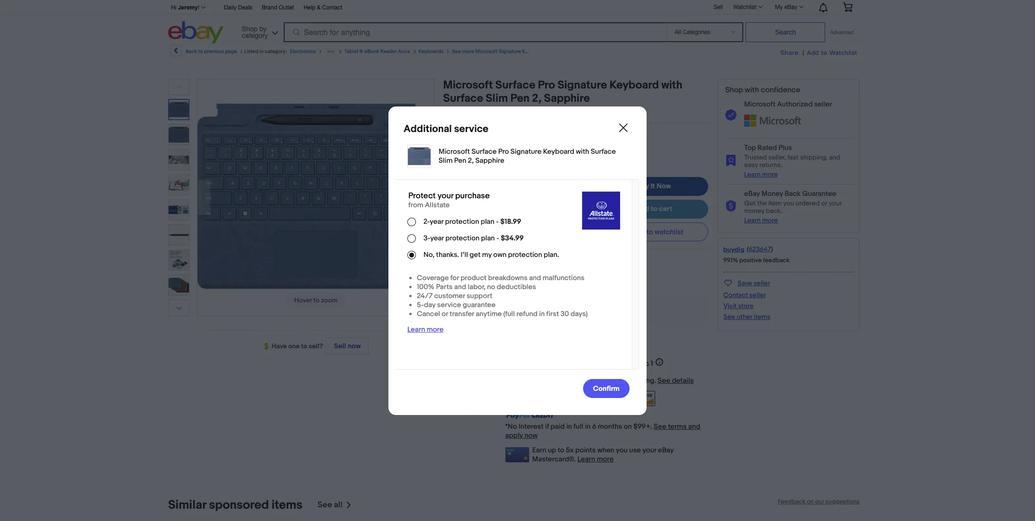 Task type: vqa. For each thing, say whether or not it's contained in the screenshot.
Back To Previous Page
yes



Task type: locate. For each thing, give the bounding box(es) containing it.
2 horizontal spatial on
[[807, 498, 814, 506]]

keyboards link
[[419, 48, 444, 55]]

full
[[565, 197, 574, 206], [574, 423, 584, 432]]

limited quantity available /
[[536, 148, 618, 156]]

signature for microsoft
[[499, 48, 521, 55]]

up
[[548, 446, 556, 455]]

full right $99+
[[565, 197, 574, 206]]

from left #1
[[506, 109, 521, 118]]

0 vertical spatial and
[[830, 154, 841, 162]]

contact up visit store link at right bottom
[[724, 291, 748, 299]]

1 vertical spatial paid
[[551, 423, 565, 432]]

| left "listed"
[[241, 48, 242, 55]]

see down visit on the right
[[724, 313, 735, 321]]

| right share button
[[803, 49, 805, 57]]

now up 'earn'
[[525, 432, 538, 441]]

full up the points
[[574, 423, 584, 432]]

& inside 'account' navigation
[[317, 4, 321, 11]]

0 horizontal spatial you
[[616, 446, 628, 455]]

0 vertical spatial signature
[[499, 48, 521, 55]]

0 vertical spatial contact
[[322, 4, 342, 11]]

for
[[596, 377, 604, 386]]

paypal image
[[505, 391, 529, 406]]

1 vertical spatial your
[[643, 446, 657, 455]]

ebay right my
[[785, 4, 798, 10]]

microsoft
[[476, 48, 498, 55], [443, 79, 493, 92], [745, 100, 776, 109]]

learn more link down money
[[745, 217, 778, 225]]

my ebay link
[[770, 1, 808, 13]]

contact inside contact seller visit store see other items
[[724, 291, 748, 299]]

and right shipping,
[[830, 154, 841, 162]]

more right keyboards link
[[462, 48, 474, 55]]

add right share
[[807, 49, 819, 56]]

to down advanced link
[[821, 49, 828, 56]]

learn more link down easy
[[745, 171, 778, 179]]

0 vertical spatial slim
[[556, 48, 566, 55]]

0 horizontal spatial &
[[317, 4, 321, 11]]

your inside ebay money back guarantee get the item you ordered or your money back. learn more
[[829, 199, 842, 208]]

plus
[[779, 144, 792, 153]]

interest right no
[[510, 197, 535, 206]]

watchlist link
[[728, 1, 767, 13]]

confirm button
[[583, 379, 630, 398]]

if inside no interest if paid in full in 6 mo on $99+ with paypal credit*
[[536, 197, 540, 206]]

0 vertical spatial ebay
[[785, 4, 798, 10]]

1 vertical spatial keyboard
[[610, 79, 659, 92]]

1 vertical spatial add
[[636, 205, 649, 214]]

items inside contact seller visit store see other items
[[754, 313, 771, 321]]

picture 4 of 10 image
[[169, 175, 189, 195]]

electronics link
[[290, 48, 316, 55]]

on right mo
[[511, 206, 519, 215]]

back
[[186, 48, 197, 55], [785, 190, 801, 199]]

sapphire
[[544, 92, 590, 105]]

0 horizontal spatial the
[[611, 109, 622, 118]]

your right or
[[829, 199, 842, 208]]

seller inside button
[[754, 280, 770, 288]]

)
[[772, 245, 773, 253]]

add down buy
[[636, 205, 649, 214]]

the left usa!!
[[611, 109, 622, 118]]

0 vertical spatial full
[[565, 197, 574, 206]]

save
[[738, 280, 752, 288]]

0 vertical spatial pen
[[568, 48, 576, 55]]

interest inside no interest if paid in full in 6 mo on $99+ with paypal credit*
[[510, 197, 535, 206]]

1 horizontal spatial ebay
[[745, 190, 760, 199]]

with details__icon image for top rated plus
[[726, 154, 737, 166]]

0 vertical spatial seller
[[815, 100, 833, 109]]

0 vertical spatial add
[[807, 49, 819, 56]]

1 vertical spatial shipping
[[627, 377, 655, 386]]

quantity:
[[470, 148, 499, 157]]

1 horizontal spatial and
[[689, 423, 701, 432]]

1 vertical spatial now
[[525, 432, 538, 441]]

5x
[[566, 446, 574, 455]]

positive
[[740, 257, 762, 264]]

0 vertical spatial back
[[186, 48, 197, 55]]

with details__icon image left get in the right of the page
[[726, 200, 737, 212]]

your inside earn up to 5x points when you use your ebay mastercard®.
[[643, 446, 657, 455]]

& right "help"
[[317, 4, 321, 11]]

1 vertical spatial items
[[272, 498, 303, 513]]

pen left 2
[[568, 48, 576, 55]]

watchlist right sell link at the right top
[[734, 4, 757, 10]]

you right the "item"
[[784, 199, 795, 208]]

in right dealer
[[604, 109, 610, 118]]

seller for contact seller visit store see other items
[[750, 291, 766, 299]]

see more microsoft signature keyboard with slim pen 2 f... link
[[452, 48, 586, 55]]

signature down 'account' navigation
[[499, 48, 521, 55]]

0 vertical spatial &
[[317, 4, 321, 11]]

2 vertical spatial microsoft
[[745, 100, 776, 109]]

1
[[651, 359, 653, 368]]

fast
[[788, 154, 799, 162]]

to inside earn up to 5x points when you use your ebay mastercard®.
[[558, 446, 565, 455]]

on left $99+.
[[624, 423, 632, 432]]

additional
[[443, 257, 477, 266]]

from right plan
[[534, 274, 549, 283]]

learn down money
[[745, 217, 761, 225]]

-
[[577, 274, 580, 283]]

the inside ebay money back guarantee get the item you ordered or your money back. learn more
[[758, 199, 767, 208]]

learn down easy
[[745, 171, 761, 179]]

breathe
[[474, 306, 497, 314]]

to left the previous
[[198, 48, 203, 55]]

1 vertical spatial learn
[[745, 217, 761, 225]]

on left our
[[807, 498, 814, 506]]

learn more link for money
[[745, 217, 778, 225]]

1 vertical spatial microsoft
[[443, 79, 493, 92]]

and down allstate
[[558, 306, 569, 314]]

see right keyboards link
[[452, 48, 461, 55]]

on inside no interest if paid in full in 6 mo on $99+ with paypal credit*
[[511, 206, 519, 215]]

now
[[657, 182, 671, 191]]

signature inside microsoft surface pro signature keyboard with surface slim pen 2, sapphire fastest shipping from #1 authorized dealer in the usa!!
[[558, 79, 607, 92]]

learn more link right the 5x
[[578, 455, 614, 464]]

1 horizontal spatial from
[[534, 274, 549, 283]]

0 horizontal spatial back
[[186, 48, 197, 55]]

now right sell? at the left bottom
[[348, 342, 361, 351]]

/
[[613, 148, 616, 156]]

1 vertical spatial from
[[534, 274, 549, 283]]

slim left 2
[[556, 48, 566, 55]]

watchlist
[[734, 4, 757, 10], [830, 49, 858, 56]]

interest down paypal credit image
[[519, 423, 544, 432]]

1 vertical spatial on
[[624, 423, 632, 432]]

0 horizontal spatial your
[[643, 446, 657, 455]]

1 horizontal spatial if
[[545, 423, 549, 432]]

contact inside 'account' navigation
[[322, 4, 342, 11]]

help & contact
[[304, 4, 342, 11]]

back.
[[766, 207, 783, 215]]

0 vertical spatial if
[[536, 197, 540, 206]]

& for contact
[[317, 4, 321, 11]]

contact right "help"
[[322, 4, 342, 11]]

add to watchlist link
[[807, 48, 858, 57]]

to left the 5x
[[558, 446, 565, 455]]

0 horizontal spatial keyboard
[[522, 48, 545, 55]]

1 horizontal spatial 6
[[592, 423, 597, 432]]

sell link
[[710, 4, 727, 10]]

ebay inside earn up to 5x points when you use your ebay mastercard®.
[[658, 446, 674, 455]]

picture 6 of 10 image
[[169, 225, 189, 245]]

seller inside contact seller visit store see other items
[[750, 291, 766, 299]]

0 vertical spatial learn more link
[[745, 171, 778, 179]]

1 vertical spatial 6
[[592, 423, 597, 432]]

1 vertical spatial back
[[785, 190, 801, 199]]

available left /
[[585, 148, 612, 156]]

similar sponsored items
[[168, 498, 303, 513]]

add for add to watchlist
[[632, 228, 645, 237]]

Quantity: text field
[[505, 145, 526, 160]]

1 vertical spatial slim
[[486, 92, 508, 105]]

1 horizontal spatial now
[[525, 432, 538, 441]]

0 vertical spatial watchlist
[[734, 4, 757, 10]]

dollar sign image
[[264, 343, 272, 351]]

store
[[738, 302, 754, 310]]

see left the terms
[[654, 423, 667, 432]]

1 horizontal spatial pen
[[568, 48, 576, 55]]

add to cart
[[636, 205, 673, 214]]

6 right paypal
[[583, 197, 587, 206]]

the right get in the right of the page
[[758, 199, 767, 208]]

0 horizontal spatial and
[[558, 306, 569, 314]]

1 vertical spatial contact
[[724, 291, 748, 299]]

shipping down the fri, dec 1
[[627, 377, 655, 386]]

watchlist inside share | add to watchlist
[[830, 49, 858, 56]]

reader
[[381, 48, 397, 55]]

watchlist
[[655, 228, 684, 237]]

2 horizontal spatial ebay
[[785, 4, 798, 10]]

price:
[[475, 177, 494, 186]]

sell left watchlist link
[[714, 4, 723, 10]]

0 vertical spatial your
[[829, 199, 842, 208]]

paid up up
[[551, 423, 565, 432]]

brand outlet link
[[262, 3, 294, 13]]

mastercard®.
[[532, 455, 576, 464]]

1 vertical spatial seller
[[754, 280, 770, 288]]

1 vertical spatial signature
[[558, 79, 607, 92]]

visit store link
[[724, 302, 754, 310]]

page
[[225, 48, 237, 55]]

ebay money back guarantee get the item you ordered or your money back. learn more
[[745, 190, 842, 225]]

us $239.99
[[499, 177, 561, 192]]

returns. down the rated
[[760, 161, 783, 169]]

sell inside 'account' navigation
[[714, 4, 723, 10]]

paid down $239.99
[[542, 197, 556, 206]]

1 vertical spatial ebay
[[745, 190, 760, 199]]

&
[[317, 4, 321, 11], [360, 48, 363, 55]]

ebay inside 'account' navigation
[[785, 4, 798, 10]]

more right the points
[[597, 455, 614, 464]]

0 horizontal spatial ebay
[[658, 446, 674, 455]]

sell for sell
[[714, 4, 723, 10]]

back up ordered
[[785, 190, 801, 199]]

1 vertical spatial learn more link
[[745, 217, 778, 225]]

1 vertical spatial if
[[545, 423, 549, 432]]

2 vertical spatial add
[[632, 228, 645, 237]]

from inside microsoft surface pro signature keyboard with surface slim pen 2, sapphire fastest shipping from #1 authorized dealer in the usa!!
[[506, 109, 521, 118]]

0 vertical spatial microsoft
[[476, 48, 498, 55]]

buy it now link
[[600, 177, 709, 196]]

1 horizontal spatial sell
[[714, 4, 723, 10]]

on for months
[[624, 423, 632, 432]]

see inside see terms and apply now
[[654, 423, 667, 432]]

shipping right free
[[531, 306, 556, 314]]

1 horizontal spatial |
[[803, 49, 805, 57]]

2 vertical spatial ebay
[[658, 446, 674, 455]]

keyboard inside microsoft surface pro signature keyboard with surface slim pen 2, sapphire fastest shipping from #1 authorized dealer in the usa!!
[[610, 79, 659, 92]]

to
[[198, 48, 203, 55], [821, 49, 828, 56], [651, 205, 658, 214], [647, 228, 653, 237], [301, 343, 307, 351], [558, 446, 565, 455]]

0 vertical spatial interest
[[510, 197, 535, 206]]

interest for no
[[510, 197, 535, 206]]

seller,
[[769, 154, 786, 162]]

items left the see all at the left of the page
[[272, 498, 303, 513]]

paid for mo
[[542, 197, 556, 206]]

dealer
[[577, 109, 602, 118]]

mo
[[499, 206, 509, 215]]

limited
[[536, 148, 558, 156]]

1 vertical spatial returns.
[[571, 306, 594, 314]]

more down back.
[[762, 217, 778, 225]]

confidence
[[761, 86, 801, 95]]

signature
[[499, 48, 521, 55], [558, 79, 607, 92]]

items right other
[[754, 313, 771, 321]]

full for mo
[[565, 197, 574, 206]]

surface up #1
[[496, 79, 536, 92]]

1 vertical spatial pen
[[511, 92, 530, 105]]

1 vertical spatial sell
[[334, 342, 346, 351]]

if down paypal credit image
[[545, 423, 549, 432]]

master card image
[[581, 391, 605, 406]]

0 horizontal spatial now
[[348, 342, 361, 351]]

your right use
[[643, 446, 657, 455]]

2 vertical spatial learn
[[578, 455, 595, 464]]

back to previous page
[[186, 48, 237, 55]]

more inside top rated plus trusted seller, fast shipping, and easy returns. learn more
[[762, 171, 778, 179]]

sell right sell? at the left bottom
[[334, 342, 346, 351]]

add down add to cart link
[[632, 228, 645, 237]]

seller right authorized in the top of the page
[[815, 100, 833, 109]]

2-
[[461, 274, 468, 283]]

feedback
[[763, 257, 790, 264]]

you
[[784, 199, 795, 208], [616, 446, 628, 455]]

signature up dealer
[[558, 79, 607, 92]]

0 horizontal spatial slim
[[486, 92, 508, 105]]

with details__icon image left easy
[[726, 154, 737, 166]]

shipping
[[531, 306, 556, 314], [627, 377, 655, 386]]

0 vertical spatial sell
[[714, 4, 723, 10]]

2 vertical spatial and
[[689, 423, 701, 432]]

with details__icon image for ebay money back guarantee
[[726, 200, 737, 212]]

learn right the 5x
[[578, 455, 595, 464]]

0 vertical spatial available
[[585, 148, 612, 156]]

6
[[583, 197, 587, 206], [592, 423, 597, 432]]

allstate
[[551, 274, 575, 283]]

watchlist down advanced link
[[830, 49, 858, 56]]

with details__icon image left breathe
[[454, 306, 463, 315]]

surface up fastest
[[443, 92, 483, 105]]

picture 5 of 10 image
[[169, 200, 189, 220]]

available for service
[[504, 257, 534, 266]]

to inside button
[[647, 228, 653, 237]]

the inside microsoft surface pro signature keyboard with surface slim pen 2, sapphire fastest shipping from #1 authorized dealer in the usa!!
[[611, 109, 622, 118]]

$99+
[[520, 206, 537, 215]]

.
[[655, 377, 656, 386]]

cart
[[659, 205, 673, 214]]

paid inside no interest if paid in full in 6 mo on $99+ with paypal credit*
[[542, 197, 556, 206]]

if down $239.99
[[536, 197, 540, 206]]

623647
[[749, 245, 772, 253]]

see terms and apply now
[[505, 423, 701, 441]]

0 horizontal spatial watchlist
[[734, 4, 757, 10]]

daily deals link
[[224, 3, 252, 13]]

slim inside microsoft surface pro signature keyboard with surface slim pen 2, sapphire fastest shipping from #1 authorized dealer in the usa!!
[[486, 92, 508, 105]]

microsoft authorized seller
[[745, 100, 833, 109]]

keyboard for pro
[[610, 79, 659, 92]]

add for add to cart
[[636, 205, 649, 214]]

see left all
[[318, 501, 332, 510]]

protection
[[483, 274, 517, 283]]

add inside button
[[632, 228, 645, 237]]

keyboard up pro
[[522, 48, 545, 55]]

available up plan
[[504, 257, 534, 266]]

sell inside sell now link
[[334, 342, 346, 351]]

1 vertical spatial full
[[574, 423, 584, 432]]

0 horizontal spatial shipping
[[531, 306, 556, 314]]

0 vertical spatial items
[[754, 313, 771, 321]]

0 horizontal spatial on
[[511, 206, 519, 215]]

brand
[[262, 4, 277, 11]]

ebay inside ebay money back guarantee get the item you ordered or your money back. learn more
[[745, 190, 760, 199]]

and right the terms
[[689, 423, 701, 432]]

other
[[737, 313, 753, 321]]

picture 8 of 10 image
[[169, 275, 189, 296]]

ebay down the terms
[[658, 446, 674, 455]]

details
[[672, 377, 694, 386]]

& right tablet
[[360, 48, 363, 55]]

(
[[747, 245, 749, 253]]

microsoft for surface
[[443, 79, 493, 92]]

in inside microsoft surface pro signature keyboard with surface slim pen 2, sapphire fastest shipping from #1 authorized dealer in the usa!!
[[604, 109, 610, 118]]

learn inside top rated plus trusted seller, fast shipping, and easy returns. learn more
[[745, 171, 761, 179]]

1 horizontal spatial you
[[784, 199, 795, 208]]

pro
[[538, 79, 555, 92]]

add
[[807, 49, 819, 56], [636, 205, 649, 214], [632, 228, 645, 237]]

1 horizontal spatial signature
[[558, 79, 607, 92]]

1 vertical spatial and
[[558, 306, 569, 314]]

to left "watchlist"
[[647, 228, 653, 237]]

you left use
[[616, 446, 628, 455]]

banner
[[168, 0, 860, 46]]

6 inside no interest if paid in full in 6 mo on $99+ with paypal credit*
[[583, 197, 587, 206]]

6 left months
[[592, 423, 597, 432]]

if for *no
[[545, 423, 549, 432]]

to left cart
[[651, 205, 658, 214]]

brand outlet
[[262, 4, 294, 11]]

keyboard up usa!!
[[610, 79, 659, 92]]

1 horizontal spatial items
[[754, 313, 771, 321]]

0 vertical spatial from
[[506, 109, 521, 118]]

pen
[[568, 48, 576, 55], [511, 92, 530, 105]]

more inside ebay money back guarantee get the item you ordered or your money back. learn more
[[762, 217, 778, 225]]

available
[[585, 148, 612, 156], [504, 257, 534, 266]]

slim up shipping
[[486, 92, 508, 105]]

seller down save seller
[[750, 291, 766, 299]]

1 horizontal spatial available
[[585, 148, 612, 156]]

1 horizontal spatial the
[[758, 199, 767, 208]]

microsoft inside microsoft surface pro signature keyboard with surface slim pen 2, sapphire fastest shipping from #1 authorized dealer in the usa!!
[[443, 79, 493, 92]]

0 vertical spatial on
[[511, 206, 519, 215]]

See all text field
[[318, 501, 342, 510]]

returns.
[[760, 161, 783, 169], [571, 306, 594, 314]]

you inside earn up to 5x points when you use your ebay mastercard®.
[[616, 446, 628, 455]]

see for see more microsoft signature keyboard with slim pen 2 f...
[[452, 48, 461, 55]]

shop
[[726, 86, 743, 95]]

1 vertical spatial you
[[616, 446, 628, 455]]

1 vertical spatial the
[[758, 199, 767, 208]]

us
[[499, 177, 515, 192]]

returns. down -
[[571, 306, 594, 314]]

None submit
[[746, 22, 826, 42]]

#1
[[523, 109, 530, 118]]

picture 7 of 10 image
[[169, 250, 189, 271]]

1 vertical spatial interest
[[519, 423, 544, 432]]

0 vertical spatial 6
[[583, 197, 587, 206]]

back left the previous
[[186, 48, 197, 55]]

no interest if paid in full in 6 mo on $99+ with paypal credit*
[[499, 197, 587, 224]]

in
[[260, 48, 264, 55], [604, 109, 610, 118], [557, 197, 563, 206], [576, 197, 582, 206], [567, 423, 572, 432], [585, 423, 591, 432]]

interest for *no
[[519, 423, 544, 432]]

0 vertical spatial keyboard
[[522, 48, 545, 55]]

credit*
[[499, 215, 522, 224]]

with inside microsoft surface pro signature keyboard with surface slim pen 2, sapphire fastest shipping from #1 authorized dealer in the usa!!
[[662, 79, 683, 92]]

pen up #1
[[511, 92, 530, 105]]

1 vertical spatial &
[[360, 48, 363, 55]]

1 vertical spatial available
[[504, 257, 534, 266]]

0 horizontal spatial sell
[[334, 342, 346, 351]]

0 horizontal spatial if
[[536, 197, 540, 206]]

ebay up get in the right of the page
[[745, 190, 760, 199]]

to right one
[[301, 343, 307, 351]]

1 horizontal spatial surface
[[496, 79, 536, 92]]

seller right save
[[754, 280, 770, 288]]

pen inside microsoft surface pro signature keyboard with surface slim pen 2, sapphire fastest shipping from #1 authorized dealer in the usa!!
[[511, 92, 530, 105]]

more down seller,
[[762, 171, 778, 179]]

1 horizontal spatial keyboard
[[610, 79, 659, 92]]

2 vertical spatial seller
[[750, 291, 766, 299]]

with details__icon image down shop
[[726, 110, 737, 122]]

buydig
[[724, 246, 745, 254]]

signature for pro
[[558, 79, 607, 92]]

1 horizontal spatial contact
[[724, 291, 748, 299]]

with details__icon image
[[726, 110, 737, 122], [726, 154, 737, 166], [726, 200, 737, 212], [454, 306, 463, 315]]

full inside no interest if paid in full in 6 mo on $99+ with paypal credit*
[[565, 197, 574, 206]]



Task type: describe. For each thing, give the bounding box(es) containing it.
buydig ( 623647 ) 99.1% positive feedback
[[724, 245, 790, 264]]

rated
[[758, 144, 777, 153]]

picture 3 of 10 image
[[169, 150, 189, 170]]

your shopping cart image
[[843, 2, 854, 12]]

sell?
[[309, 343, 323, 351]]

microsoft for authorized
[[745, 100, 776, 109]]

advanced link
[[826, 23, 859, 42]]

and inside see terms and apply now
[[689, 423, 701, 432]]

add to watchlist button
[[600, 223, 709, 242]]

share
[[781, 49, 799, 56]]

2 vertical spatial on
[[807, 498, 814, 506]]

category:
[[265, 48, 287, 55]]

contact seller link
[[724, 291, 766, 299]]

microsoft logo image
[[745, 110, 801, 130]]

apply
[[505, 432, 523, 441]]

in up the 5x
[[567, 423, 572, 432]]

feedback on our suggestions link
[[778, 498, 860, 506]]

paypal credit image
[[505, 412, 555, 420]]

electronics
[[290, 48, 316, 55]]

with inside no interest if paid in full in 6 mo on $99+ with paypal credit*
[[539, 206, 552, 215]]

1 horizontal spatial slim
[[556, 48, 566, 55]]

picture 2 of 10 image
[[169, 125, 189, 145]]

watchlist inside 'account' navigation
[[734, 4, 757, 10]]

see right .
[[658, 377, 671, 386]]

terms
[[668, 423, 687, 432]]

quantity
[[560, 148, 584, 156]]

google pay image
[[531, 391, 554, 406]]

0 vertical spatial shipping
[[531, 306, 556, 314]]

2 vertical spatial learn more link
[[578, 455, 614, 464]]

$99+.
[[634, 423, 653, 432]]

paid for months
[[551, 423, 565, 432]]

points
[[576, 446, 596, 455]]

paypal
[[554, 206, 575, 215]]

in left months
[[585, 423, 591, 432]]

6 for *no interest if paid in full in 6 months on $99+.
[[592, 423, 597, 432]]

american express image
[[607, 391, 630, 406]]

ebay mastercard image
[[505, 448, 529, 463]]

seller
[[559, 377, 577, 386]]

see inside contact seller visit store see other items
[[724, 313, 735, 321]]

save seller
[[738, 280, 770, 288]]

fri,
[[625, 359, 635, 368]]

confirm dialog
[[0, 0, 1036, 522]]

usa!!
[[623, 109, 642, 118]]

visa image
[[556, 391, 580, 406]]

shipping,
[[800, 154, 828, 162]]

shipping
[[472, 109, 504, 118]]

see terms and apply now link
[[505, 423, 701, 441]]

fri, dec 1
[[625, 359, 653, 368]]

in down $239.99
[[557, 197, 563, 206]]

returns. inside top rated plus trusted seller, fast shipping, and easy returns. learn more
[[760, 161, 783, 169]]

item
[[769, 199, 782, 208]]

visit
[[724, 302, 737, 310]]

6 for no interest if paid in full in 6 mo on $99+ with paypal credit*
[[583, 197, 587, 206]]

plan
[[519, 274, 532, 283]]

you inside ebay money back guarantee get the item you ordered or your money back. learn more
[[784, 199, 795, 208]]

sell now link
[[323, 338, 369, 355]]

easy.
[[499, 306, 514, 314]]

available for quantity
[[585, 148, 612, 156]]

& for ebook
[[360, 48, 363, 55]]

sell for sell now
[[334, 342, 346, 351]]

picture 1 of 10 image
[[169, 100, 189, 119]]

banner containing sell
[[168, 0, 860, 46]]

account navigation
[[168, 0, 860, 15]]

microsoft surface pro signature keyboard with surface slim pen 2, sapphire - picture 1 of 10 image
[[198, 78, 435, 315]]

earn
[[532, 446, 547, 455]]

1 horizontal spatial shipping
[[627, 377, 655, 386]]

contact seller visit store see other items
[[724, 291, 771, 321]]

in right paypal
[[576, 197, 582, 206]]

trusted
[[745, 154, 767, 162]]

breathe easy. free shipping and returns.
[[474, 306, 594, 314]]

help & contact link
[[304, 3, 342, 13]]

condition:
[[465, 131, 499, 140]]

in right "listed"
[[260, 48, 264, 55]]

free
[[516, 306, 529, 314]]

see details link
[[658, 377, 694, 386]]

authorized
[[531, 109, 575, 118]]

on for mo
[[511, 206, 519, 215]]

authorized
[[777, 100, 813, 109]]

discover image
[[632, 391, 656, 406]]

keyboard for microsoft
[[522, 48, 545, 55]]

easy
[[745, 161, 758, 169]]

accs
[[398, 48, 410, 55]]

0 horizontal spatial returns.
[[571, 306, 594, 314]]

daily
[[224, 4, 237, 11]]

or
[[822, 199, 828, 208]]

with details__icon image for microsoft authorized seller
[[726, 110, 737, 122]]

*no
[[505, 423, 517, 432]]

0 horizontal spatial |
[[241, 48, 242, 55]]

it
[[651, 182, 655, 191]]

add inside share | add to watchlist
[[807, 49, 819, 56]]

2-year protection plan from allstate - $18.99
[[461, 274, 602, 283]]

learn inside ebay money back guarantee get the item you ordered or your money back. learn more
[[745, 217, 761, 225]]

tablet & ebook reader accs
[[344, 48, 410, 55]]

ordered
[[796, 199, 820, 208]]

0 horizontal spatial surface
[[443, 92, 483, 105]]

daily deals
[[224, 4, 252, 11]]

all
[[334, 501, 342, 510]]

top
[[745, 144, 756, 153]]

with details__icon image for breathe easy.
[[454, 306, 463, 315]]

f...
[[581, 48, 586, 55]]

months
[[598, 423, 622, 432]]

if for no
[[536, 197, 540, 206]]

guarantee
[[803, 190, 837, 199]]

feedback
[[778, 498, 806, 506]]

2,
[[532, 92, 542, 105]]

0 horizontal spatial items
[[272, 498, 303, 513]]

previous
[[204, 48, 224, 55]]

full for months
[[574, 423, 584, 432]]

now inside see terms and apply now
[[525, 432, 538, 441]]

623647 link
[[749, 245, 772, 253]]

have one to sell?
[[272, 343, 323, 351]]

and inside top rated plus trusted seller, fast shipping, and easy returns. learn more
[[830, 154, 841, 162]]

help
[[304, 4, 316, 11]]

$18.99
[[581, 274, 602, 283]]

see for see all
[[318, 501, 332, 510]]

ebook
[[365, 48, 379, 55]]

see for see terms and apply now
[[654, 423, 667, 432]]

learn more link for rated
[[745, 171, 778, 179]]

service
[[479, 257, 503, 266]]

earn up to 5x points when you use your ebay mastercard®.
[[532, 446, 674, 464]]

money
[[762, 190, 783, 199]]

microsoft surface pro signature keyboard with surface slim pen 2, sapphire fastest shipping from #1 authorized dealer in the usa!!
[[443, 79, 683, 118]]

$239.99
[[517, 177, 561, 192]]

my
[[775, 4, 783, 10]]

back inside ebay money back guarantee get the item you ordered or your money back. learn more
[[785, 190, 801, 199]]

return
[[606, 377, 625, 386]]

to inside share | add to watchlist
[[821, 49, 828, 56]]

*no interest if paid in full in 6 months on $99+.
[[505, 423, 654, 432]]

year
[[468, 274, 481, 283]]

seller pays for return shipping . see details
[[559, 377, 694, 386]]

no
[[499, 197, 508, 206]]

when
[[598, 446, 615, 455]]

seller for save seller
[[754, 280, 770, 288]]

feedback on our suggestions
[[778, 498, 860, 506]]

buy it now
[[637, 182, 671, 191]]

no interest if paid in full in 6 mo on $99+ with paypal credit* link
[[499, 197, 587, 224]]



